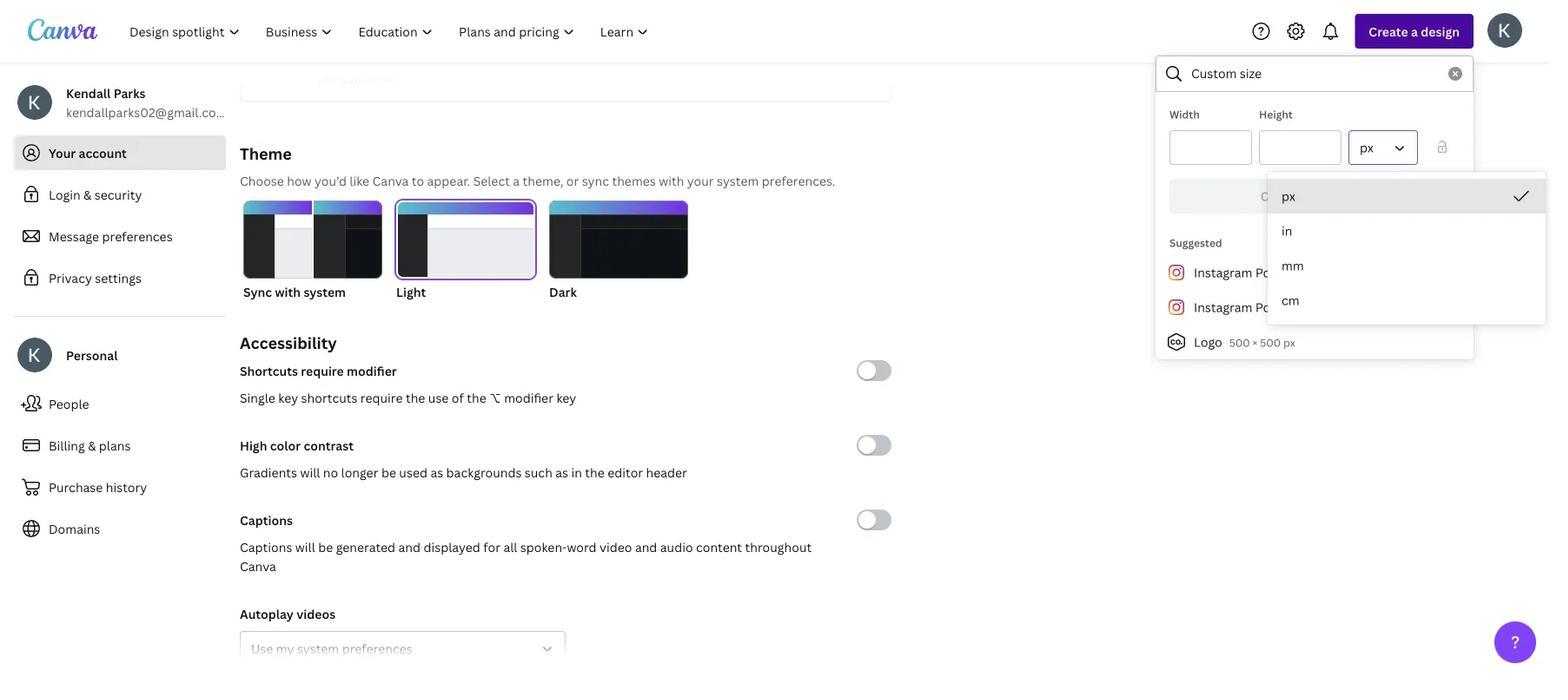 Task type: locate. For each thing, give the bounding box(es) containing it.
1 vertical spatial post
[[1256, 299, 1282, 316]]

0 horizontal spatial be
[[318, 539, 333, 556]]

will
[[300, 465, 320, 481], [295, 539, 315, 556]]

1 horizontal spatial 500
[[1260, 336, 1281, 350]]

login
[[49, 186, 81, 203]]

captions inside captions will be generated and displayed for all spoken-word video and audio content throughout canva
[[240, 539, 292, 556]]

Search search field
[[1192, 57, 1438, 90]]

account
[[79, 145, 127, 161]]

0 vertical spatial with
[[659, 173, 684, 189]]

as right such
[[556, 465, 568, 481]]

create up search search box
[[1369, 23, 1409, 40]]

kendall for kendall parks kendallparks02@gmail.com
[[66, 85, 111, 101]]

1 vertical spatial a
[[513, 173, 520, 189]]

0 vertical spatial instagram
[[1194, 265, 1253, 281]]

0 vertical spatial &
[[84, 186, 92, 203]]

select
[[473, 173, 510, 189]]

1 horizontal spatial a
[[1411, 23, 1418, 40]]

modifier right ⌥ on the bottom left of the page
[[504, 390, 554, 406]]

design inside create new design button
[[1330, 188, 1369, 205]]

0 horizontal spatial kendall
[[66, 85, 111, 101]]

privacy settings link
[[14, 261, 226, 295]]

logo 500 × 500 px
[[1194, 334, 1296, 351]]

as
[[431, 465, 443, 481], [556, 465, 568, 481]]

parks
[[364, 69, 396, 86], [114, 85, 146, 101]]

px up px button
[[1360, 139, 1374, 156]]

new
[[1303, 188, 1327, 205]]

0 vertical spatial post
[[1256, 265, 1282, 281]]

with right sync
[[275, 284, 301, 300]]

design for create new design
[[1330, 188, 1369, 205]]

1 horizontal spatial create
[[1369, 23, 1409, 40]]

Height number field
[[1271, 131, 1331, 164]]

system for sync with system
[[304, 284, 346, 300]]

1 vertical spatial preferences
[[342, 641, 413, 657]]

require right shortcuts at left bottom
[[361, 390, 403, 406]]

Units: px button
[[1349, 130, 1418, 165]]

the
[[406, 390, 425, 406], [467, 390, 487, 406], [585, 465, 605, 481]]

1 vertical spatial will
[[295, 539, 315, 556]]

kendall
[[317, 69, 361, 86], [66, 85, 111, 101]]

0 vertical spatial will
[[300, 465, 320, 481]]

0 horizontal spatial with
[[275, 284, 301, 300]]

billing
[[49, 438, 85, 454]]

0 vertical spatial a
[[1411, 23, 1418, 40]]

0 vertical spatial captions
[[240, 512, 293, 529]]

instagram
[[1194, 265, 1253, 281], [1194, 299, 1253, 316]]

and
[[399, 539, 421, 556], [635, 539, 657, 556]]

cm
[[1282, 292, 1300, 309]]

kendall up your account
[[66, 85, 111, 101]]

be left used
[[381, 465, 396, 481]]

the left use
[[406, 390, 425, 406]]

0 horizontal spatial require
[[301, 363, 344, 379]]

shortcuts
[[240, 363, 298, 379]]

in right such
[[571, 465, 582, 481]]

with left "your"
[[659, 173, 684, 189]]

will for be
[[295, 539, 315, 556]]

and right video
[[635, 539, 657, 556]]

will left generated
[[295, 539, 315, 556]]

1 and from the left
[[399, 539, 421, 556]]

Light button
[[396, 201, 535, 302]]

1 vertical spatial canva
[[240, 558, 276, 575]]

post left cm
[[1256, 299, 1282, 316]]

2 as from the left
[[556, 465, 568, 481]]

the left editor
[[585, 465, 605, 481]]

1 horizontal spatial parks
[[364, 69, 396, 86]]

captions up autoplay
[[240, 539, 292, 556]]

1 horizontal spatial design
[[1421, 23, 1460, 40]]

0 horizontal spatial and
[[399, 539, 421, 556]]

0 vertical spatial require
[[301, 363, 344, 379]]

create for create a design
[[1369, 23, 1409, 40]]

0 horizontal spatial a
[[513, 173, 520, 189]]

1 horizontal spatial in
[[1282, 223, 1293, 239]]

system inside button
[[304, 284, 346, 300]]

0 horizontal spatial preferences
[[102, 228, 173, 245]]

2 captions from the top
[[240, 539, 292, 556]]

0 horizontal spatial create
[[1261, 188, 1300, 205]]

1 horizontal spatial preferences
[[342, 641, 413, 657]]

0 horizontal spatial key
[[278, 390, 298, 406]]

with
[[659, 173, 684, 189], [275, 284, 301, 300]]

1 horizontal spatial canva
[[372, 173, 409, 189]]

1 vertical spatial modifier
[[504, 390, 554, 406]]

be left generated
[[318, 539, 333, 556]]

1 vertical spatial design
[[1330, 188, 1369, 205]]

with inside theme choose how you'd like canva to appear. select a theme, or sync themes with your system preferences.
[[659, 173, 684, 189]]

plans
[[99, 438, 131, 454]]

instagram up logo
[[1194, 299, 1253, 316]]

videos
[[297, 606, 336, 623]]

2 instagram from the top
[[1194, 299, 1253, 316]]

message preferences
[[49, 228, 173, 245]]

Sync with system button
[[243, 201, 382, 302]]

0 horizontal spatial canva
[[240, 558, 276, 575]]

parks up kendallparks02@gmail.com
[[114, 85, 146, 101]]

instagram down suggested
[[1194, 265, 1253, 281]]

longer
[[341, 465, 378, 481]]

& for billing
[[88, 438, 96, 454]]

0 vertical spatial px
[[1360, 139, 1374, 156]]

1 horizontal spatial as
[[556, 465, 568, 481]]

a
[[1411, 23, 1418, 40], [513, 173, 520, 189]]

be inside captions will be generated and displayed for all spoken-word video and audio content throughout canva
[[318, 539, 333, 556]]

2 post from the top
[[1256, 299, 1282, 316]]

0 horizontal spatial modifier
[[347, 363, 397, 379]]

high color contrast
[[240, 438, 354, 454]]

post for (square)
[[1256, 265, 1282, 281]]

kendall down top level navigation element at the left of page
[[317, 69, 361, 86]]

theme choose how you'd like canva to appear. select a theme, or sync themes with your system preferences.
[[240, 143, 836, 189]]

2 vertical spatial system
[[297, 641, 339, 657]]

suggested
[[1170, 236, 1223, 250]]

captions for captions
[[240, 512, 293, 529]]

domains link
[[14, 512, 226, 547]]

1 vertical spatial captions
[[240, 539, 292, 556]]

in
[[1282, 223, 1293, 239], [571, 465, 582, 481]]

and left displayed
[[399, 539, 421, 556]]

height
[[1259, 107, 1293, 122]]

the left ⌥ on the bottom left of the page
[[467, 390, 487, 406]]

used
[[399, 465, 428, 481]]

0 vertical spatial canva
[[372, 173, 409, 189]]

in up mm
[[1282, 223, 1293, 239]]

require
[[301, 363, 344, 379], [361, 390, 403, 406]]

modifier
[[347, 363, 397, 379], [504, 390, 554, 406]]

purchase
[[49, 479, 103, 496]]

px button
[[1268, 179, 1546, 214]]

in button
[[1268, 214, 1546, 249]]

editor
[[608, 465, 643, 481]]

create inside dropdown button
[[1369, 23, 1409, 40]]

1 vertical spatial px
[[1282, 188, 1296, 205]]

require up shortcuts at left bottom
[[301, 363, 344, 379]]

system right "your"
[[717, 173, 759, 189]]

create for create new design
[[1261, 188, 1300, 205]]

canva left to
[[372, 173, 409, 189]]

1 horizontal spatial key
[[557, 390, 576, 406]]

& for login
[[84, 186, 92, 203]]

in inside button
[[1282, 223, 1293, 239]]

choose
[[240, 173, 284, 189]]

system
[[717, 173, 759, 189], [304, 284, 346, 300], [297, 641, 339, 657]]

canva inside captions will be generated and displayed for all spoken-word video and audio content throughout canva
[[240, 558, 276, 575]]

px left new
[[1282, 188, 1296, 205]]

500 left the × on the right of the page
[[1230, 336, 1250, 350]]

spoken-
[[520, 539, 567, 556]]

header
[[646, 465, 687, 481]]

1 vertical spatial create
[[1261, 188, 1300, 205]]

0 horizontal spatial design
[[1330, 188, 1369, 205]]

purchase history link
[[14, 470, 226, 505]]

0 vertical spatial create
[[1369, 23, 1409, 40]]

mm option
[[1268, 249, 1546, 283]]

instagram for instagram post (square)
[[1194, 265, 1253, 281]]

shortcuts require modifier
[[240, 363, 397, 379]]

create
[[1369, 23, 1409, 40], [1261, 188, 1300, 205]]

1 horizontal spatial with
[[659, 173, 684, 189]]

gradients will no longer be used as backgrounds such as in the editor header
[[240, 465, 687, 481]]

2 vertical spatial px
[[1284, 336, 1296, 350]]

1 vertical spatial system
[[304, 284, 346, 300]]

design right new
[[1330, 188, 1369, 205]]

0 horizontal spatial in
[[571, 465, 582, 481]]

how
[[287, 173, 312, 189]]

500
[[1230, 336, 1250, 350], [1260, 336, 1281, 350]]

sync
[[243, 284, 272, 300]]

design left kendall parks icon
[[1421, 23, 1460, 40]]

1 vertical spatial instagram
[[1194, 299, 1253, 316]]

&
[[84, 186, 92, 203], [88, 438, 96, 454]]

instagram for instagram post (portrait)
[[1194, 299, 1253, 316]]

no
[[323, 465, 338, 481]]

canva inside theme choose how you'd like canva to appear. select a theme, or sync themes with your system preferences.
[[372, 173, 409, 189]]

content
[[696, 539, 742, 556]]

be
[[381, 465, 396, 481], [318, 539, 333, 556]]

theme
[[240, 143, 292, 164]]

preferences.
[[762, 173, 836, 189]]

0 vertical spatial design
[[1421, 23, 1460, 40]]

captions for captions will be generated and displayed for all spoken-word video and audio content throughout canva
[[240, 539, 292, 556]]

create left new
[[1261, 188, 1300, 205]]

as right used
[[431, 465, 443, 481]]

1 horizontal spatial and
[[635, 539, 657, 556]]

1 vertical spatial with
[[275, 284, 301, 300]]

canva
[[372, 173, 409, 189], [240, 558, 276, 575]]

0 vertical spatial system
[[717, 173, 759, 189]]

px right the × on the right of the page
[[1284, 336, 1296, 350]]

design
[[1421, 23, 1460, 40], [1330, 188, 1369, 205]]

canva up autoplay
[[240, 558, 276, 575]]

kendall inside kendall parks kendallparks02@gmail.com
[[66, 85, 111, 101]]

1 500 from the left
[[1230, 336, 1250, 350]]

parks inside kendall parks kendallparks02@gmail.com
[[114, 85, 146, 101]]

captions down gradients
[[240, 512, 293, 529]]

contrast
[[304, 438, 354, 454]]

1 vertical spatial &
[[88, 438, 96, 454]]

system up accessibility
[[304, 284, 346, 300]]

parks down top level navigation element at the left of page
[[364, 69, 396, 86]]

& right login at the left top of the page
[[84, 186, 92, 203]]

will inside captions will be generated and displayed for all spoken-word video and audio content throughout canva
[[295, 539, 315, 556]]

& left plans
[[88, 438, 96, 454]]

1 captions from the top
[[240, 512, 293, 529]]

1 horizontal spatial require
[[361, 390, 403, 406]]

px
[[1360, 139, 1374, 156], [1282, 188, 1296, 205], [1284, 336, 1296, 350]]

0 horizontal spatial parks
[[114, 85, 146, 101]]

system inside "button"
[[297, 641, 339, 657]]

design inside create a design dropdown button
[[1421, 23, 1460, 40]]

list
[[1156, 256, 1474, 360]]

your
[[49, 145, 76, 161]]

system right my
[[297, 641, 339, 657]]

displayed
[[424, 539, 480, 556]]

mm
[[1282, 258, 1304, 274]]

0 horizontal spatial as
[[431, 465, 443, 481]]

design for create a design
[[1421, 23, 1460, 40]]

modifier up single key shortcuts require the use of the ⌥ modifier key
[[347, 363, 397, 379]]

0 horizontal spatial 500
[[1230, 336, 1250, 350]]

1 post from the top
[[1256, 265, 1282, 281]]

500 right the × on the right of the page
[[1260, 336, 1281, 350]]

post left mm
[[1256, 265, 1282, 281]]

create inside button
[[1261, 188, 1300, 205]]

will left no
[[300, 465, 320, 481]]

key right ⌥ on the bottom left of the page
[[557, 390, 576, 406]]

preferences inside "button"
[[342, 641, 413, 657]]

1 horizontal spatial be
[[381, 465, 396, 481]]

in option
[[1268, 214, 1546, 249]]

1 instagram from the top
[[1194, 265, 1253, 281]]

create new design
[[1261, 188, 1369, 205]]

1 horizontal spatial kendall
[[317, 69, 361, 86]]

instagram post (square)
[[1194, 265, 1334, 281]]

key
[[278, 390, 298, 406], [557, 390, 576, 406]]

1 vertical spatial be
[[318, 539, 333, 556]]

key right 'single'
[[278, 390, 298, 406]]

0 vertical spatial in
[[1282, 223, 1293, 239]]



Task type: vqa. For each thing, say whether or not it's contained in the screenshot.
you in Summary: We May Share Your Data Where You Use Third-Party Products Or Have Integrated Your Use Of Canva With Third- Party Applications That Are Not Controlled By Us.
no



Task type: describe. For each thing, give the bounding box(es) containing it.
(portrait)
[[1285, 299, 1338, 316]]

⌥
[[489, 390, 501, 406]]

create a design
[[1369, 23, 1460, 40]]

domains
[[49, 521, 100, 538]]

parks for kendall parks kendallparks02@gmail.com
[[114, 85, 146, 101]]

instagram post (portrait)
[[1194, 299, 1338, 316]]

all
[[504, 539, 517, 556]]

people
[[49, 396, 89, 412]]

1 horizontal spatial the
[[467, 390, 487, 406]]

video
[[600, 539, 632, 556]]

create a design button
[[1355, 14, 1474, 49]]

logo
[[1194, 334, 1223, 351]]

mm button
[[1268, 249, 1546, 283]]

1 horizontal spatial modifier
[[504, 390, 554, 406]]

a inside create a design dropdown button
[[1411, 23, 1418, 40]]

a inside theme choose how you'd like canva to appear. select a theme, or sync themes with your system preferences.
[[513, 173, 520, 189]]

you'd
[[315, 173, 347, 189]]

1 key from the left
[[278, 390, 298, 406]]

privacy settings
[[49, 270, 142, 286]]

personal
[[66, 347, 118, 364]]

Dark button
[[549, 201, 688, 302]]

themes
[[612, 173, 656, 189]]

Width number field
[[1181, 131, 1241, 164]]

people link
[[14, 387, 226, 422]]

2 500 from the left
[[1260, 336, 1281, 350]]

history
[[106, 479, 147, 496]]

login & security link
[[14, 177, 226, 212]]

system for use my system preferences
[[297, 641, 339, 657]]

backgrounds
[[446, 465, 522, 481]]

Use my system preferences button
[[240, 632, 566, 667]]

system inside theme choose how you'd like canva to appear. select a theme, or sync themes with your system preferences.
[[717, 173, 759, 189]]

(square)
[[1285, 265, 1334, 281]]

0 vertical spatial be
[[381, 465, 396, 481]]

captions will be generated and displayed for all spoken-word video and audio content throughout canva
[[240, 539, 812, 575]]

audio
[[660, 539, 693, 556]]

will for no
[[300, 465, 320, 481]]

kendallparks02@gmail.com
[[66, 104, 227, 120]]

2 and from the left
[[635, 539, 657, 556]]

0 horizontal spatial the
[[406, 390, 425, 406]]

like
[[350, 173, 369, 189]]

kendall parks image
[[1488, 13, 1523, 48]]

theme,
[[523, 173, 564, 189]]

list containing instagram post (square)
[[1156, 256, 1474, 360]]

billing & plans link
[[14, 428, 226, 463]]

generated
[[336, 539, 396, 556]]

to
[[412, 173, 424, 189]]

kendall for kendall parks
[[317, 69, 361, 86]]

billing & plans
[[49, 438, 131, 454]]

your account link
[[14, 136, 226, 170]]

instagram post (portrait) link
[[1156, 290, 1474, 325]]

parks for kendall parks
[[364, 69, 396, 86]]

post for (portrait)
[[1256, 299, 1282, 316]]

use
[[251, 641, 273, 657]]

units: px list box
[[1268, 179, 1546, 318]]

top level navigation element
[[118, 14, 664, 49]]

your
[[687, 173, 714, 189]]

appear.
[[427, 173, 470, 189]]

high
[[240, 438, 267, 454]]

gradients
[[240, 465, 297, 481]]

use my system preferences
[[251, 641, 413, 657]]

×
[[1253, 336, 1258, 350]]

message
[[49, 228, 99, 245]]

autoplay videos
[[240, 606, 336, 623]]

my
[[276, 641, 294, 657]]

1 vertical spatial in
[[571, 465, 582, 481]]

of
[[452, 390, 464, 406]]

or
[[566, 173, 579, 189]]

1 as from the left
[[431, 465, 443, 481]]

0 vertical spatial modifier
[[347, 363, 397, 379]]

message preferences link
[[14, 219, 226, 254]]

for
[[483, 539, 501, 556]]

cm option
[[1268, 283, 1546, 318]]

sync
[[582, 173, 609, 189]]

sync with system
[[243, 284, 346, 300]]

throughout
[[745, 539, 812, 556]]

settings
[[95, 270, 142, 286]]

px option
[[1268, 179, 1546, 214]]

light
[[396, 284, 426, 300]]

accessibility
[[240, 332, 337, 354]]

width
[[1170, 107, 1200, 122]]

purchase history
[[49, 479, 147, 496]]

color
[[270, 438, 301, 454]]

create new design button
[[1170, 179, 1460, 214]]

single key shortcuts require the use of the ⌥ modifier key
[[240, 390, 576, 406]]

use
[[428, 390, 449, 406]]

1 vertical spatial require
[[361, 390, 403, 406]]

single
[[240, 390, 275, 406]]

autoplay
[[240, 606, 294, 623]]

px inside logo 500 × 500 px
[[1284, 336, 1296, 350]]

security
[[95, 186, 142, 203]]

kendall parks kendallparks02@gmail.com
[[66, 85, 227, 120]]

0 vertical spatial preferences
[[102, 228, 173, 245]]

shortcuts
[[301, 390, 358, 406]]

2 key from the left
[[557, 390, 576, 406]]

2 horizontal spatial the
[[585, 465, 605, 481]]

your account
[[49, 145, 127, 161]]

instagram post (square) link
[[1156, 256, 1474, 290]]

such
[[525, 465, 553, 481]]

kendall parks
[[317, 69, 396, 86]]

word
[[567, 539, 597, 556]]

privacy
[[49, 270, 92, 286]]

cm button
[[1268, 283, 1546, 318]]

px inside option
[[1282, 188, 1296, 205]]

with inside button
[[275, 284, 301, 300]]



